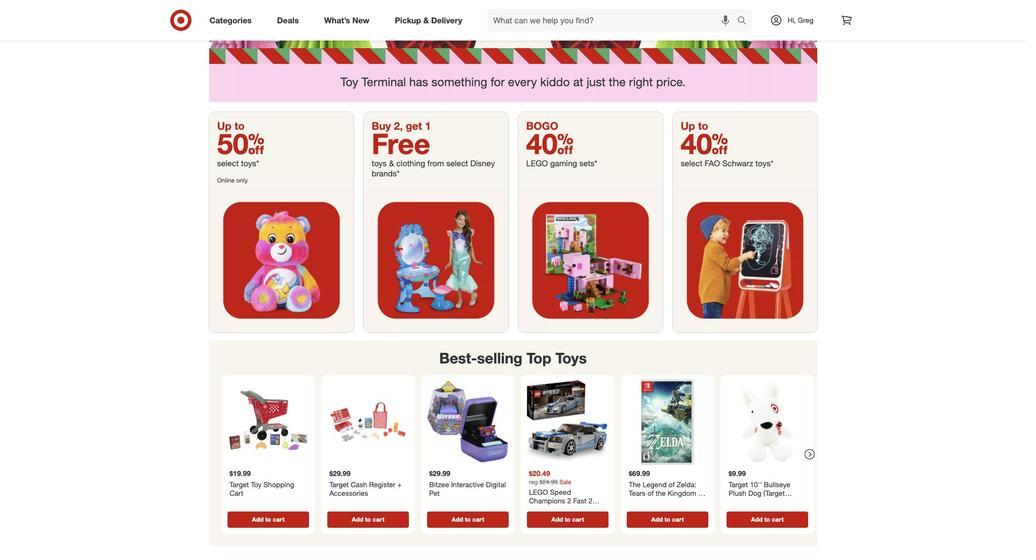 Task type: locate. For each thing, give the bounding box(es) containing it.
for
[[491, 74, 505, 89]]

the right just
[[609, 74, 626, 89]]

to down (target at the right of page
[[765, 516, 770, 523]]

2 select from the left
[[447, 158, 468, 168]]

3 add to cart from the left
[[452, 516, 484, 523]]

fao
[[705, 158, 721, 168]]

cart down skyline
[[572, 516, 584, 523]]

1 horizontal spatial toys*
[[756, 158, 774, 168]]

toys* up only.
[[241, 158, 259, 168]]

$29.99 inside $29.99 bitzee interactive digital pet
[[429, 469, 450, 478]]

3 cart from the left
[[472, 516, 484, 523]]

40
[[527, 126, 574, 161], [681, 126, 729, 161]]

cart down shopping
[[273, 516, 285, 523]]

toys*
[[241, 158, 259, 168], [756, 158, 774, 168]]

cart down switch
[[672, 516, 684, 523]]

$29.99
[[329, 469, 351, 478], [429, 469, 450, 478]]

2 cart from the left
[[373, 516, 384, 523]]

toy inside $19.99 target toy shopping cart
[[251, 480, 261, 489]]

has
[[410, 74, 428, 89]]

(r34)
[[547, 514, 564, 523]]

toy
[[341, 74, 359, 89], [251, 480, 261, 489]]

What can we help you find? suggestions appear below search field
[[488, 9, 740, 31]]

1 horizontal spatial $29.99
[[429, 469, 450, 478]]

toys* right schwarz
[[756, 158, 774, 168]]

lego inside $20.49 reg $24.99 sale lego speed champions 2 fast 2 furious nissan skyline gt-r (r34) 76917
[[529, 488, 548, 496]]

to for $29.99 bitzee interactive digital pet
[[465, 516, 471, 523]]

1
[[425, 119, 431, 132]]

1 40 from the left
[[527, 126, 574, 161]]

add for $24.99
[[552, 516, 563, 523]]

add
[[252, 516, 263, 523], [352, 516, 363, 523], [452, 516, 463, 523], [552, 516, 563, 523], [651, 516, 663, 523], [751, 516, 763, 523]]

up to up the select toys*
[[217, 119, 245, 132]]

greg
[[798, 16, 814, 24]]

digital
[[486, 480, 506, 489]]

select left fao
[[681, 158, 703, 168]]

select fao schwarz toys*
[[681, 158, 774, 168]]

search
[[733, 16, 757, 26]]

free
[[372, 126, 431, 161]]

add to cart down accessories
[[352, 516, 384, 523]]

reg
[[529, 478, 538, 486]]

1 horizontal spatial 40
[[681, 126, 729, 161]]

add to cart down switch
[[651, 516, 684, 523]]

0 vertical spatial lego
[[527, 158, 548, 168]]

target for target cash register + accessories
[[329, 480, 349, 489]]

deals
[[277, 15, 299, 25]]

$29.99 bitzee interactive digital pet
[[429, 469, 506, 498]]

target cash register + accessories image
[[325, 379, 411, 465]]

add to cart button down accessories
[[327, 512, 409, 528]]

up to for 50
[[217, 119, 245, 132]]

5 add from the left
[[651, 516, 663, 523]]

1 horizontal spatial &
[[424, 15, 429, 25]]

(target
[[764, 489, 785, 498]]

2 add from the left
[[352, 516, 363, 523]]

0 horizontal spatial toys*
[[241, 158, 259, 168]]

2 up to from the left
[[681, 119, 709, 132]]

add for interactive
[[452, 516, 463, 523]]

kingdom
[[668, 489, 697, 498]]

add to cart button down the interactive
[[427, 512, 509, 528]]

add down switch
[[651, 516, 663, 523]]

1 vertical spatial the
[[656, 489, 666, 498]]

target up cart
[[229, 480, 249, 489]]

toy left shopping
[[251, 480, 261, 489]]

kiddo
[[541, 74, 570, 89]]

add to cart for shopping
[[252, 516, 285, 523]]

1 horizontal spatial up
[[681, 119, 696, 132]]

cart
[[273, 516, 285, 523], [373, 516, 384, 523], [472, 516, 484, 523], [572, 516, 584, 523], [672, 516, 684, 523], [772, 516, 784, 523]]

2 up nissan
[[567, 497, 571, 505]]

terminal
[[362, 74, 406, 89]]

cart down register
[[373, 516, 384, 523]]

1 horizontal spatial select
[[447, 158, 468, 168]]

to down accessories
[[365, 516, 371, 523]]

1 up from the left
[[217, 119, 232, 132]]

0 horizontal spatial 2
[[567, 497, 571, 505]]

1 horizontal spatial toy
[[341, 74, 359, 89]]

to for $29.99 target cash register + accessories
[[365, 516, 371, 523]]

toys & clothing from select disney brands*
[[372, 158, 495, 179]]

add to cart button down (target at the right of page
[[727, 512, 809, 528]]

select for 50
[[217, 158, 239, 168]]

cart for $20.49 reg $24.99 sale lego speed champions 2 fast 2 furious nissan skyline gt-r (r34) 76917
[[572, 516, 584, 523]]

cart down the interactive
[[472, 516, 484, 523]]

4 add to cart button from the left
[[527, 512, 609, 528]]

1 up to from the left
[[217, 119, 245, 132]]

up
[[217, 119, 232, 132], [681, 119, 696, 132]]

add to cart down shopping
[[252, 516, 285, 523]]

$9.99
[[729, 469, 746, 478]]

& inside toys & clothing from select disney brands*
[[389, 158, 394, 168]]

buy 2, get 1
[[372, 119, 431, 132]]

0 horizontal spatial $29.99
[[329, 469, 351, 478]]

3 target from the left
[[729, 480, 748, 489]]

0 horizontal spatial toy
[[251, 480, 261, 489]]

1 add from the left
[[252, 516, 263, 523]]

2 add to cart from the left
[[352, 516, 384, 523]]

furious
[[529, 506, 552, 514]]

2 horizontal spatial target
[[729, 480, 748, 489]]

add down nissan
[[552, 516, 563, 523]]

0 horizontal spatial select
[[217, 158, 239, 168]]

add to cart down (target at the right of page
[[751, 516, 784, 523]]

2 target from the left
[[329, 480, 349, 489]]

exclusive)
[[729, 498, 760, 507]]

up to for 40
[[681, 119, 709, 132]]

lego gaming sets*
[[527, 158, 598, 168]]

add to cart for bullseye
[[751, 516, 784, 523]]

the
[[609, 74, 626, 89], [656, 489, 666, 498]]

add to cart down the interactive
[[452, 516, 484, 523]]

target
[[229, 480, 249, 489], [329, 480, 349, 489], [729, 480, 748, 489]]

to down $19.99 target toy shopping cart
[[265, 516, 271, 523]]

2 toys* from the left
[[756, 158, 774, 168]]

to
[[235, 119, 245, 132], [699, 119, 709, 132], [265, 516, 271, 523], [365, 516, 371, 523], [465, 516, 471, 523], [565, 516, 571, 523], [665, 516, 671, 523], [765, 516, 770, 523]]

&
[[424, 15, 429, 25], [389, 158, 394, 168]]

up down 'price.' at top right
[[681, 119, 696, 132]]

lego
[[527, 158, 548, 168], [529, 488, 548, 496]]

1 vertical spatial &
[[389, 158, 394, 168]]

up to
[[217, 119, 245, 132], [681, 119, 709, 132]]

0 horizontal spatial target
[[229, 480, 249, 489]]

6 cart from the left
[[772, 516, 784, 523]]

target up accessories
[[329, 480, 349, 489]]

best-
[[440, 349, 477, 367]]

the down the "legend"
[[656, 489, 666, 498]]

add to cart button for digital
[[427, 512, 509, 528]]

0 horizontal spatial up to
[[217, 119, 245, 132]]

speed
[[550, 488, 571, 496]]

toy left terminal
[[341, 74, 359, 89]]

only.
[[236, 177, 248, 184]]

5 cart from the left
[[672, 516, 684, 523]]

2 up from the left
[[681, 119, 696, 132]]

0 vertical spatial of
[[669, 480, 675, 489]]

1 horizontal spatial up to
[[681, 119, 709, 132]]

what's
[[324, 15, 350, 25]]

cart for $9.99 target 10'' bullseye plush dog (target exclusive)
[[772, 516, 784, 523]]

add to cart button down shopping
[[227, 512, 309, 528]]

fast
[[573, 497, 587, 505]]

2 40 from the left
[[681, 126, 729, 161]]

up to up fao
[[681, 119, 709, 132]]

categories link
[[201, 9, 265, 31]]

6 add to cart from the left
[[751, 516, 784, 523]]

add to cart
[[252, 516, 285, 523], [352, 516, 384, 523], [452, 516, 484, 523], [552, 516, 584, 523], [651, 516, 684, 523], [751, 516, 784, 523]]

5 add to cart from the left
[[651, 516, 684, 523]]

cart down (target at the right of page
[[772, 516, 784, 523]]

toys
[[372, 158, 387, 168]]

add down exclusive)
[[751, 516, 763, 523]]

cart for $29.99 target cash register + accessories
[[373, 516, 384, 523]]

select inside toys & clothing from select disney brands*
[[447, 158, 468, 168]]

1 horizontal spatial of
[[669, 480, 675, 489]]

& right toys
[[389, 158, 394, 168]]

select right from on the left
[[447, 158, 468, 168]]

hi, greg
[[788, 16, 814, 24]]

target for target 10'' bullseye plush dog (target exclusive)
[[729, 480, 748, 489]]

$20.49
[[529, 469, 550, 478]]

cart for $19.99 target toy shopping cart
[[273, 516, 285, 523]]

lego down reg
[[529, 488, 548, 496]]

1 vertical spatial toy
[[251, 480, 261, 489]]

4 cart from the left
[[572, 516, 584, 523]]

add down $19.99 target toy shopping cart
[[252, 516, 263, 523]]

of up the kingdom
[[669, 480, 675, 489]]

4 add to cart from the left
[[552, 516, 584, 523]]

1 target from the left
[[229, 480, 249, 489]]

2 2 from the left
[[589, 497, 593, 505]]

to down the interactive
[[465, 516, 471, 523]]

right
[[629, 74, 653, 89]]

6 add from the left
[[751, 516, 763, 523]]

1 vertical spatial of
[[648, 489, 654, 498]]

1 horizontal spatial 2
[[589, 497, 593, 505]]

add to cart for register
[[352, 516, 384, 523]]

5 add to cart button from the left
[[627, 512, 709, 528]]

0 vertical spatial the
[[609, 74, 626, 89]]

add down accessories
[[352, 516, 363, 523]]

target up plush
[[729, 480, 748, 489]]

select up online
[[217, 158, 239, 168]]

1 cart from the left
[[273, 516, 285, 523]]

3 add from the left
[[452, 516, 463, 523]]

lego left gaming
[[527, 158, 548, 168]]

0 horizontal spatial 40
[[527, 126, 574, 161]]

add for cash
[[352, 516, 363, 523]]

$29.99 up accessories
[[329, 469, 351, 478]]

1 $29.99 from the left
[[329, 469, 351, 478]]

up up the select toys*
[[217, 119, 232, 132]]

4 add from the left
[[552, 516, 563, 523]]

6 add to cart button from the left
[[727, 512, 809, 528]]

2 $29.99 from the left
[[429, 469, 450, 478]]

1 select from the left
[[217, 158, 239, 168]]

target inside $19.99 target toy shopping cart
[[229, 480, 249, 489]]

$29.99 for bitzee
[[429, 469, 450, 478]]

pickup & delivery link
[[386, 9, 475, 31]]

2 up skyline
[[589, 497, 593, 505]]

$29.99 inside $29.99 target cash register + accessories
[[329, 469, 351, 478]]

target inside $9.99 target 10'' bullseye plush dog (target exclusive)
[[729, 480, 748, 489]]

1 horizontal spatial the
[[656, 489, 666, 498]]

target inside $29.99 target cash register + accessories
[[329, 480, 349, 489]]

0 horizontal spatial of
[[648, 489, 654, 498]]

cash
[[351, 480, 367, 489]]

1 add to cart button from the left
[[227, 512, 309, 528]]

& right pickup
[[424, 15, 429, 25]]

delivery
[[431, 15, 463, 25]]

of down the "legend"
[[648, 489, 654, 498]]

3 add to cart button from the left
[[427, 512, 509, 528]]

sale
[[560, 478, 572, 486]]

0 vertical spatial &
[[424, 15, 429, 25]]

add to cart button
[[227, 512, 309, 528], [327, 512, 409, 528], [427, 512, 509, 528], [527, 512, 609, 528], [627, 512, 709, 528], [727, 512, 809, 528]]

2 horizontal spatial select
[[681, 158, 703, 168]]

bitzee interactive digital pet image
[[425, 379, 511, 465]]

of
[[669, 480, 675, 489], [648, 489, 654, 498]]

add to cart button down fast
[[527, 512, 609, 528]]

target 10'' bullseye plush dog (target exclusive) image
[[725, 379, 811, 465]]

to up fao
[[699, 119, 709, 132]]

$69.99
[[629, 469, 650, 478]]

just
[[587, 74, 606, 89]]

add down the interactive
[[452, 516, 463, 523]]

0 vertical spatial toy
[[341, 74, 359, 89]]

the
[[629, 480, 641, 489]]

1 horizontal spatial target
[[329, 480, 349, 489]]

2 add to cart button from the left
[[327, 512, 409, 528]]

skyline
[[578, 506, 601, 514]]

3 select from the left
[[681, 158, 703, 168]]

0 horizontal spatial up
[[217, 119, 232, 132]]

add to cart button down switch
[[627, 512, 709, 528]]

1 vertical spatial lego
[[529, 488, 548, 496]]

add to cart down nissan
[[552, 516, 584, 523]]

0 horizontal spatial &
[[389, 158, 394, 168]]

to down switch
[[665, 516, 671, 523]]

to down nissan
[[565, 516, 571, 523]]

40 for bogo
[[527, 126, 574, 161]]

1 add to cart from the left
[[252, 516, 285, 523]]

$29.99 up bitzee
[[429, 469, 450, 478]]



Task type: describe. For each thing, give the bounding box(es) containing it.
online only.
[[217, 177, 248, 184]]

76917
[[566, 514, 586, 523]]

add for 10''
[[751, 516, 763, 523]]

to for $9.99 target 10'' bullseye plush dog (target exclusive)
[[765, 516, 770, 523]]

to up the select toys*
[[235, 119, 245, 132]]

up for 50
[[217, 119, 232, 132]]

$29.99 target cash register + accessories
[[329, 469, 402, 498]]

add to cart button for bullseye
[[727, 512, 809, 528]]

hi,
[[788, 16, 796, 24]]

add to cart for digital
[[452, 516, 484, 523]]

gt-
[[529, 514, 540, 523]]

sets*
[[580, 158, 598, 168]]

10''
[[750, 480, 762, 489]]

switch
[[660, 498, 682, 507]]

r
[[540, 514, 545, 523]]

what's new link
[[316, 9, 382, 31]]

to for $19.99 target toy shopping cart
[[265, 516, 271, 523]]

deals link
[[269, 9, 312, 31]]

+
[[397, 480, 402, 489]]

champions
[[529, 497, 565, 505]]

categories
[[210, 15, 252, 25]]

lego speed champions 2 fast 2 furious nissan skyline gt-r (r34) 76917 image
[[525, 379, 611, 465]]

$9.99 target 10'' bullseye plush dog (target exclusive)
[[729, 469, 791, 507]]

cart
[[229, 489, 243, 498]]

$19.99 target toy shopping cart
[[229, 469, 294, 498]]

add to cart button for shopping
[[227, 512, 309, 528]]

at
[[574, 74, 584, 89]]

$24.99
[[540, 478, 558, 486]]

every
[[508, 74, 537, 89]]

top
[[527, 349, 552, 367]]

add to cart button for register
[[327, 512, 409, 528]]

shopping
[[263, 480, 294, 489]]

select for 40
[[681, 158, 703, 168]]

carousel region
[[209, 341, 818, 546]]

target for target toy shopping cart
[[229, 480, 249, 489]]

search button
[[733, 9, 757, 33]]

nissan
[[554, 506, 576, 514]]

schwarz
[[723, 158, 754, 168]]

target toy shopping cart image
[[225, 379, 311, 465]]

cart for $69.99 the legend of zelda: tears of the kingdom - nintendo switch
[[672, 516, 684, 523]]

bogo
[[527, 119, 559, 132]]

the legend of zelda: tears of the kingdom - nintendo switch image
[[625, 379, 711, 465]]

select toys*
[[217, 158, 259, 168]]

clothing
[[397, 158, 426, 168]]

the inside $69.99 the legend of zelda: tears of the kingdom - nintendo switch
[[656, 489, 666, 498]]

2,
[[394, 119, 403, 132]]

disney
[[471, 158, 495, 168]]

toys
[[556, 349, 587, 367]]

gaming
[[551, 158, 578, 168]]

pickup
[[395, 15, 421, 25]]

legend
[[643, 480, 667, 489]]

from
[[428, 158, 444, 168]]

bullseye
[[764, 480, 791, 489]]

pet
[[429, 489, 440, 498]]

to for $69.99 the legend of zelda: tears of the kingdom - nintendo switch
[[665, 516, 671, 523]]

nintendo
[[629, 498, 658, 507]]

$20.49 reg $24.99 sale lego speed champions 2 fast 2 furious nissan skyline gt-r (r34) 76917
[[529, 469, 601, 523]]

toy terminal has something for every kiddo at just the right price. link
[[209, 0, 818, 102]]

up for 40
[[681, 119, 696, 132]]

to for $20.49 reg $24.99 sale lego speed champions 2 fast 2 furious nissan skyline gt-r (r34) 76917
[[565, 516, 571, 523]]

register
[[369, 480, 396, 489]]

plush
[[729, 489, 747, 498]]

zelda:
[[677, 480, 697, 489]]

add for toy
[[252, 516, 263, 523]]

toy terminal has something for every kiddo at just the right price.
[[341, 74, 686, 89]]

-
[[699, 489, 701, 498]]

50
[[217, 126, 265, 161]]

$29.99 for target
[[329, 469, 351, 478]]

accessories
[[329, 489, 368, 498]]

cart for $29.99 bitzee interactive digital pet
[[472, 516, 484, 523]]

& for toys
[[389, 158, 394, 168]]

price.
[[657, 74, 686, 89]]

new
[[353, 15, 370, 25]]

add to cart button for of
[[627, 512, 709, 528]]

interactive
[[451, 480, 484, 489]]

pickup & delivery
[[395, 15, 463, 25]]

buy
[[372, 119, 391, 132]]

toy inside toy terminal has something for every kiddo at just the right price. link
[[341, 74, 359, 89]]

add to cart for sale
[[552, 516, 584, 523]]

0 horizontal spatial the
[[609, 74, 626, 89]]

$69.99 the legend of zelda: tears of the kingdom - nintendo switch
[[629, 469, 701, 507]]

add for legend
[[651, 516, 663, 523]]

$19.99
[[229, 469, 251, 478]]

tears
[[629, 489, 646, 498]]

what's new
[[324, 15, 370, 25]]

something
[[432, 74, 488, 89]]

online
[[217, 177, 235, 184]]

add to cart button for sale
[[527, 512, 609, 528]]

& for pickup
[[424, 15, 429, 25]]

40 for up to
[[681, 126, 729, 161]]

brands*
[[372, 168, 400, 179]]

dog
[[749, 489, 762, 498]]

selling
[[477, 349, 523, 367]]

1 toys* from the left
[[241, 158, 259, 168]]

add to cart for of
[[651, 516, 684, 523]]

1 2 from the left
[[567, 497, 571, 505]]

get
[[406, 119, 422, 132]]



Task type: vqa. For each thing, say whether or not it's contained in the screenshot.


